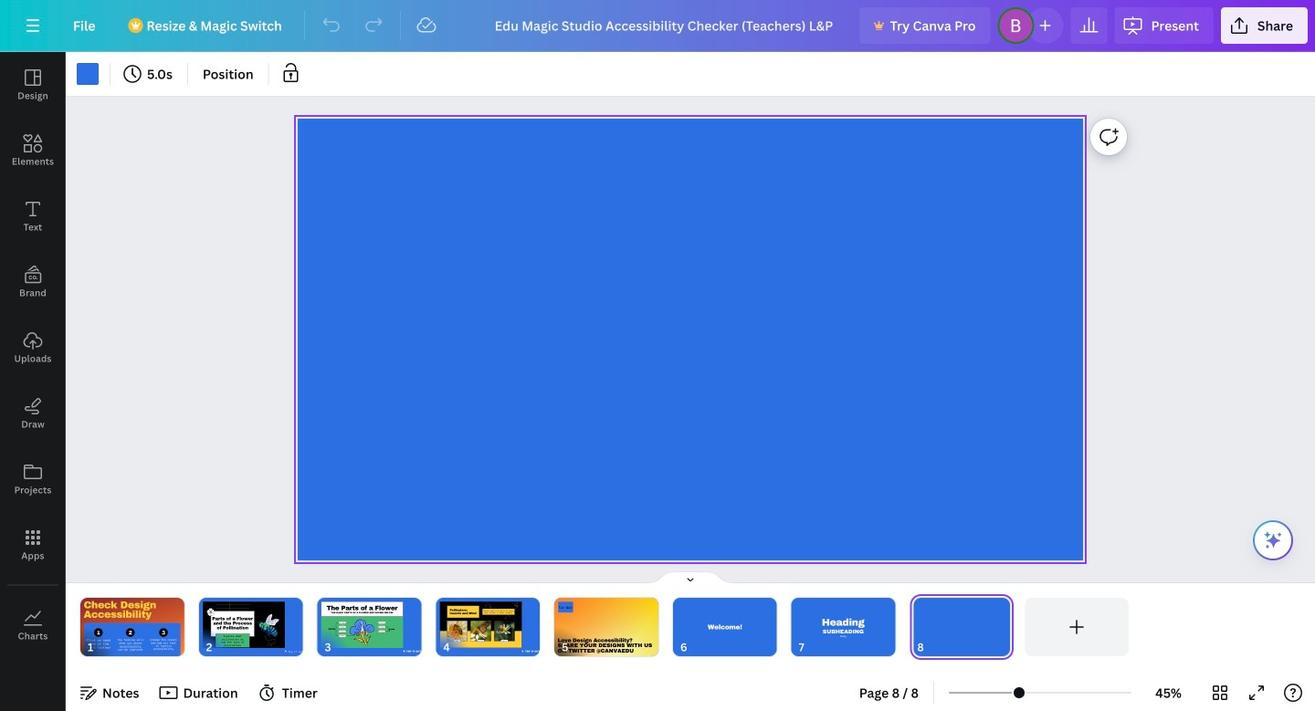 Task type: vqa. For each thing, say whether or not it's contained in the screenshot.
Pro
no



Task type: describe. For each thing, give the bounding box(es) containing it.
Design title text field
[[480, 7, 853, 44]]

2 pink rectangle image from the left
[[321, 602, 403, 649]]

#2b70e4 image
[[77, 63, 99, 85]]

canva assistant image
[[1262, 530, 1284, 552]]

page 8 image
[[910, 598, 1014, 657]]



Task type: locate. For each thing, give the bounding box(es) containing it.
side panel tab list
[[0, 52, 66, 659]]

1 pink rectangle image from the left
[[203, 602, 285, 649]]

1 horizontal spatial pink rectangle image
[[321, 602, 403, 649]]

0 horizontal spatial pink rectangle image
[[203, 602, 285, 649]]

2 horizontal spatial pink rectangle image
[[440, 602, 522, 649]]

pink rectangle image
[[203, 602, 285, 649], [321, 602, 403, 649], [440, 602, 522, 649]]

3 pink rectangle image from the left
[[440, 602, 522, 649]]

Page title text field
[[932, 639, 939, 657]]

main menu bar
[[0, 0, 1315, 52]]

hide pages image
[[647, 571, 734, 586]]

Zoom button
[[1139, 679, 1198, 708]]

#2b70e4 image
[[77, 63, 99, 85]]



